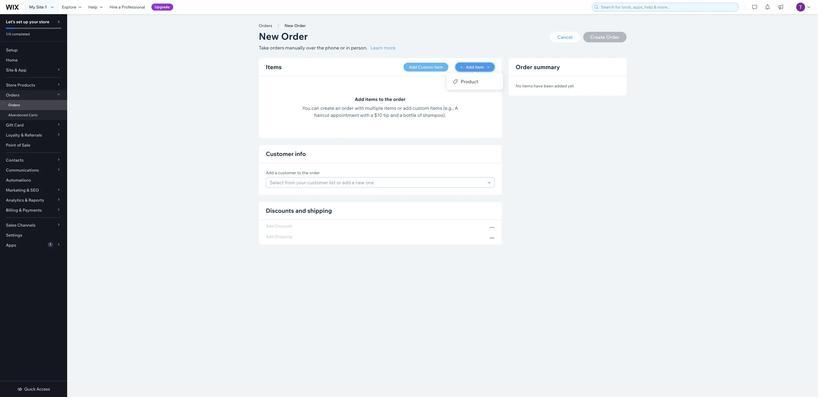 Task type: describe. For each thing, give the bounding box(es) containing it.
1/6
[[6, 32, 11, 36]]

contacts button
[[0, 155, 67, 165]]

bottle
[[403, 112, 416, 118]]

help button
[[85, 0, 106, 14]]

more
[[384, 45, 395, 51]]

items up tip
[[384, 105, 396, 111]]

orders button
[[0, 90, 67, 100]]

set
[[16, 19, 22, 24]]

new order button
[[282, 21, 309, 30]]

sales
[[6, 223, 16, 228]]

1 — from the top
[[490, 224, 494, 230]]

automations link
[[0, 175, 67, 185]]

shipping
[[307, 207, 332, 214]]

new for new order take orders manually over the phone or in person. learn more
[[259, 30, 279, 42]]

summary
[[534, 63, 560, 71]]

billing & payments button
[[0, 205, 67, 215]]

0 vertical spatial site
[[36, 4, 44, 10]]

can
[[311, 105, 319, 111]]

added
[[554, 83, 567, 89]]

you
[[302, 105, 310, 111]]

setup
[[6, 47, 18, 53]]

site & app
[[6, 67, 26, 73]]

the inside new order take orders manually over the phone or in person. learn more
[[317, 45, 324, 51]]

of inside sidebar element
[[17, 143, 21, 148]]

store products
[[6, 82, 35, 88]]

person.
[[351, 45, 367, 51]]

add custom item button
[[404, 63, 448, 72]]

marketing & seo button
[[0, 185, 67, 195]]

my
[[29, 4, 35, 10]]

card
[[14, 123, 24, 128]]

add for custom
[[409, 65, 417, 70]]

1 horizontal spatial order
[[342, 105, 354, 111]]

no items have been added yet.
[[516, 83, 575, 89]]

explore
[[62, 4, 76, 10]]

0 vertical spatial with
[[355, 105, 364, 111]]

sales channels
[[6, 223, 35, 228]]

seo
[[30, 188, 39, 193]]

have
[[534, 83, 543, 89]]

add items to the order you can create an order with multiple items or add custom items (e.g., a haircut appointment with a $10 tip and a bottle of shampoo).
[[302, 96, 458, 118]]

quick access
[[24, 387, 50, 392]]

yet.
[[568, 83, 575, 89]]

manually
[[285, 45, 305, 51]]

to inside add items to the order you can create an order with multiple items or add custom items (e.g., a haircut appointment with a $10 tip and a bottle of shampoo).
[[379, 96, 384, 102]]

abandoned carts link
[[0, 110, 67, 120]]

& for loyalty
[[21, 133, 24, 138]]

loyalty & referrals
[[6, 133, 42, 138]]

item inside add custom item button
[[434, 65, 443, 70]]

order for new order take orders manually over the phone or in person. learn more
[[281, 30, 308, 42]]

shampoo).
[[423, 112, 446, 118]]

my site 1
[[29, 4, 47, 10]]

hire
[[110, 4, 117, 10]]

or inside add items to the order you can create an order with multiple items or add custom items (e.g., a haircut appointment with a $10 tip and a bottle of shampoo).
[[397, 105, 402, 111]]

appointment
[[331, 112, 359, 118]]

point of sale link
[[0, 140, 67, 150]]

a left customer
[[275, 170, 277, 176]]

help
[[88, 4, 97, 10]]

gift card button
[[0, 120, 67, 130]]

app
[[18, 67, 26, 73]]

learn more link
[[370, 44, 395, 51]]

billing & payments
[[6, 208, 42, 213]]

the inside add items to the order you can create an order with multiple items or add custom items (e.g., a haircut appointment with a $10 tip and a bottle of shampoo).
[[385, 96, 392, 102]]

abandoned carts
[[8, 113, 38, 117]]

a
[[455, 105, 458, 111]]

cancel button
[[550, 32, 580, 42]]

custom
[[418, 65, 433, 70]]

add item
[[466, 65, 484, 70]]

customer
[[266, 150, 294, 158]]

access
[[36, 387, 50, 392]]

items up shampoo).
[[430, 105, 442, 111]]

items up multiple
[[365, 96, 378, 102]]

customer
[[278, 170, 296, 176]]

add custom item
[[409, 65, 443, 70]]

professional
[[122, 4, 145, 10]]

hire a professional link
[[106, 0, 149, 14]]

& for billing
[[19, 208, 22, 213]]

completed
[[12, 32, 30, 36]]

referrals
[[25, 133, 42, 138]]

orders for orders popup button
[[6, 92, 20, 98]]

settings link
[[0, 230, 67, 240]]

and inside add items to the order you can create an order with multiple items or add custom items (e.g., a haircut appointment with a $10 tip and a bottle of shampoo).
[[390, 112, 399, 118]]

home link
[[0, 55, 67, 65]]

product button
[[447, 76, 503, 87]]

upgrade button
[[151, 4, 173, 11]]

your
[[29, 19, 38, 24]]

0 vertical spatial order
[[393, 96, 406, 102]]

Select from your customer list or add a new one field
[[268, 178, 486, 188]]

1 inside sidebar element
[[50, 243, 51, 247]]

& for site
[[15, 67, 17, 73]]

new for new order
[[285, 23, 293, 28]]

0 horizontal spatial order
[[309, 170, 320, 176]]

multiple
[[365, 105, 383, 111]]

custom
[[413, 105, 429, 111]]

let's set up your store
[[6, 19, 49, 24]]

channels
[[17, 223, 35, 228]]

Search for tools, apps, help & more... field
[[599, 3, 737, 11]]

or inside new order take orders manually over the phone or in person. learn more
[[340, 45, 345, 51]]

store
[[6, 82, 17, 88]]

order for new order
[[294, 23, 306, 28]]

2 vertical spatial the
[[302, 170, 308, 176]]

reports
[[28, 198, 44, 203]]



Task type: vqa. For each thing, say whether or not it's contained in the screenshot.
bottom Getting Started
no



Task type: locate. For each thing, give the bounding box(es) containing it.
1 horizontal spatial item
[[475, 65, 484, 70]]

& inside loyalty & referrals dropdown button
[[21, 133, 24, 138]]

orders
[[270, 45, 284, 51]]

0 horizontal spatial item
[[434, 65, 443, 70]]

& inside analytics & reports 'dropdown button'
[[25, 198, 28, 203]]

or
[[340, 45, 345, 51], [397, 105, 402, 111]]

1 vertical spatial to
[[297, 170, 301, 176]]

and
[[390, 112, 399, 118], [295, 207, 306, 214]]

1 horizontal spatial site
[[36, 4, 44, 10]]

1
[[45, 4, 47, 10], [50, 243, 51, 247]]

add left customer
[[266, 170, 274, 176]]

1 vertical spatial —
[[490, 235, 494, 241]]

item right custom
[[434, 65, 443, 70]]

1 vertical spatial order
[[281, 30, 308, 42]]

1 vertical spatial 1
[[50, 243, 51, 247]]

analytics & reports
[[6, 198, 44, 203]]

$10
[[374, 112, 382, 118]]

of inside add items to the order you can create an order with multiple items or add custom items (e.g., a haircut appointment with a $10 tip and a bottle of shampoo).
[[417, 112, 422, 118]]

& left reports
[[25, 198, 28, 203]]

with
[[355, 105, 364, 111], [360, 112, 370, 118]]

add for a
[[266, 170, 274, 176]]

settings
[[6, 233, 22, 238]]

over
[[306, 45, 316, 51]]

& left "app"
[[15, 67, 17, 73]]

0 horizontal spatial 1
[[45, 4, 47, 10]]

loyalty
[[6, 133, 20, 138]]

0 vertical spatial and
[[390, 112, 399, 118]]

1 vertical spatial or
[[397, 105, 402, 111]]

1 horizontal spatial 1
[[50, 243, 51, 247]]

order inside new order button
[[294, 23, 306, 28]]

items right no
[[522, 83, 533, 89]]

items
[[522, 83, 533, 89], [365, 96, 378, 102], [384, 105, 396, 111], [430, 105, 442, 111]]

a right hire
[[118, 4, 121, 10]]

& left seo at the left of page
[[27, 188, 29, 193]]

communications button
[[0, 165, 67, 175]]

1 down settings 'link' on the bottom
[[50, 243, 51, 247]]

0 horizontal spatial to
[[297, 170, 301, 176]]

the
[[317, 45, 324, 51], [385, 96, 392, 102], [302, 170, 308, 176]]

new order take orders manually over the phone or in person. learn more
[[259, 30, 395, 51]]

store
[[39, 19, 49, 24]]

& right loyalty
[[21, 133, 24, 138]]

0 horizontal spatial or
[[340, 45, 345, 51]]

site inside popup button
[[6, 67, 14, 73]]

0 vertical spatial or
[[340, 45, 345, 51]]

order up 'add'
[[393, 96, 406, 102]]

1 vertical spatial new
[[259, 30, 279, 42]]

order
[[294, 23, 306, 28], [281, 30, 308, 42], [516, 63, 532, 71]]

1 horizontal spatial to
[[379, 96, 384, 102]]

1 horizontal spatial of
[[417, 112, 422, 118]]

been
[[544, 83, 554, 89]]

item up product button
[[475, 65, 484, 70]]

take
[[259, 45, 269, 51]]

marketing & seo
[[6, 188, 39, 193]]

the right customer
[[302, 170, 308, 176]]

of down custom on the right of the page
[[417, 112, 422, 118]]

2 horizontal spatial the
[[385, 96, 392, 102]]

new inside button
[[285, 23, 293, 28]]

1 horizontal spatial and
[[390, 112, 399, 118]]

the right "over" on the top of page
[[317, 45, 324, 51]]

& inside billing & payments popup button
[[19, 208, 22, 213]]

order up no
[[516, 63, 532, 71]]

a
[[118, 4, 121, 10], [371, 112, 373, 118], [400, 112, 402, 118], [275, 170, 277, 176]]

1 vertical spatial the
[[385, 96, 392, 102]]

add up the "product"
[[466, 65, 474, 70]]

2 item from the left
[[475, 65, 484, 70]]

sidebar element
[[0, 14, 67, 397]]

add a customer to the order
[[266, 170, 320, 176]]

0 vertical spatial 1
[[45, 4, 47, 10]]

0 horizontal spatial the
[[302, 170, 308, 176]]

orders inside button
[[259, 23, 272, 28]]

discounts
[[266, 207, 294, 214]]

orders for the 'orders' link
[[8, 103, 20, 107]]

2 vertical spatial order
[[516, 63, 532, 71]]

analytics & reports button
[[0, 195, 67, 205]]

store products button
[[0, 80, 67, 90]]

add inside add items to the order you can create an order with multiple items or add custom items (e.g., a haircut appointment with a $10 tip and a bottle of shampoo).
[[355, 96, 364, 102]]

0 vertical spatial —
[[490, 224, 494, 230]]

& for marketing
[[27, 188, 29, 193]]

billing
[[6, 208, 18, 213]]

1 horizontal spatial new
[[285, 23, 293, 28]]

order up appointment on the top of page
[[342, 105, 354, 111]]

—
[[490, 224, 494, 230], [490, 235, 494, 241]]

carts
[[29, 113, 38, 117]]

add up appointment on the top of page
[[355, 96, 364, 102]]

tip
[[383, 112, 389, 118]]

add
[[403, 105, 412, 111]]

the up tip
[[385, 96, 392, 102]]

1 vertical spatial orders
[[6, 92, 20, 98]]

2 vertical spatial orders
[[8, 103, 20, 107]]

customer info
[[266, 150, 306, 158]]

in
[[346, 45, 350, 51]]

new up manually
[[285, 23, 293, 28]]

a left 'bottle'
[[400, 112, 402, 118]]

phone
[[325, 45, 339, 51]]

0 vertical spatial new
[[285, 23, 293, 28]]

add left custom
[[409, 65, 417, 70]]

sales channels button
[[0, 220, 67, 230]]

item inside add item button
[[475, 65, 484, 70]]

gift
[[6, 123, 13, 128]]

site right my
[[36, 4, 44, 10]]

add inside button
[[409, 65, 417, 70]]

1 vertical spatial order
[[342, 105, 354, 111]]

new inside new order take orders manually over the phone or in person. learn more
[[259, 30, 279, 42]]

1 right my
[[45, 4, 47, 10]]

new order
[[285, 23, 306, 28]]

hire a professional
[[110, 4, 145, 10]]

orders link
[[0, 100, 67, 110]]

add for items
[[355, 96, 364, 102]]

sale
[[22, 143, 30, 148]]

or left 'add'
[[397, 105, 402, 111]]

home
[[6, 57, 18, 63]]

orders up abandoned
[[8, 103, 20, 107]]

1 item from the left
[[434, 65, 443, 70]]

0 vertical spatial the
[[317, 45, 324, 51]]

item
[[434, 65, 443, 70], [475, 65, 484, 70]]

a inside hire a professional link
[[118, 4, 121, 10]]

orders button
[[256, 21, 275, 30]]

1 vertical spatial of
[[17, 143, 21, 148]]

to right customer
[[297, 170, 301, 176]]

or left in
[[340, 45, 345, 51]]

1 vertical spatial site
[[6, 67, 14, 73]]

cancel
[[557, 34, 573, 40]]

and right tip
[[390, 112, 399, 118]]

info
[[295, 150, 306, 158]]

setup link
[[0, 45, 67, 55]]

0 vertical spatial to
[[379, 96, 384, 102]]

to up multiple
[[379, 96, 384, 102]]

order down new order button
[[281, 30, 308, 42]]

order inside new order take orders manually over the phone or in person. learn more
[[281, 30, 308, 42]]

up
[[23, 19, 28, 24]]

with down multiple
[[360, 112, 370, 118]]

order right customer
[[309, 170, 320, 176]]

orders inside popup button
[[6, 92, 20, 98]]

site & app button
[[0, 65, 67, 75]]

payments
[[23, 208, 42, 213]]

haircut
[[314, 112, 329, 118]]

0 vertical spatial order
[[294, 23, 306, 28]]

communications
[[6, 168, 39, 173]]

& inside site & app popup button
[[15, 67, 17, 73]]

of left sale
[[17, 143, 21, 148]]

1 vertical spatial with
[[360, 112, 370, 118]]

add item button
[[455, 63, 494, 72]]

analytics
[[6, 198, 24, 203]]

apps
[[6, 243, 16, 248]]

point
[[6, 143, 16, 148]]

0 vertical spatial orders
[[259, 23, 272, 28]]

with left multiple
[[355, 105, 364, 111]]

abandoned
[[8, 113, 28, 117]]

order
[[393, 96, 406, 102], [342, 105, 354, 111], [309, 170, 320, 176]]

2 — from the top
[[490, 235, 494, 241]]

a left $10
[[371, 112, 373, 118]]

add inside button
[[466, 65, 474, 70]]

quick access button
[[17, 387, 50, 392]]

products
[[17, 82, 35, 88]]

& right billing
[[19, 208, 22, 213]]

learn
[[370, 45, 383, 51]]

2 vertical spatial order
[[309, 170, 320, 176]]

2 horizontal spatial order
[[393, 96, 406, 102]]

order summary
[[516, 63, 560, 71]]

new down orders button
[[259, 30, 279, 42]]

0 horizontal spatial site
[[6, 67, 14, 73]]

loyalty & referrals button
[[0, 130, 67, 140]]

order up manually
[[294, 23, 306, 28]]

and left shipping
[[295, 207, 306, 214]]

orders down 'store'
[[6, 92, 20, 98]]

1 horizontal spatial or
[[397, 105, 402, 111]]

orders for orders button
[[259, 23, 272, 28]]

orders up take at left top
[[259, 23, 272, 28]]

no
[[516, 83, 521, 89]]

0 horizontal spatial new
[[259, 30, 279, 42]]

site down home
[[6, 67, 14, 73]]

marketing
[[6, 188, 26, 193]]

1 vertical spatial and
[[295, 207, 306, 214]]

& for analytics
[[25, 198, 28, 203]]

1/6 completed
[[6, 32, 30, 36]]

0 horizontal spatial and
[[295, 207, 306, 214]]

items
[[266, 63, 282, 71]]

gift card
[[6, 123, 24, 128]]

upgrade
[[155, 5, 170, 9]]

1 horizontal spatial the
[[317, 45, 324, 51]]

0 vertical spatial of
[[417, 112, 422, 118]]

an
[[335, 105, 341, 111]]

0 horizontal spatial of
[[17, 143, 21, 148]]

add for item
[[466, 65, 474, 70]]

discounts and shipping
[[266, 207, 332, 214]]

& inside marketing & seo dropdown button
[[27, 188, 29, 193]]



